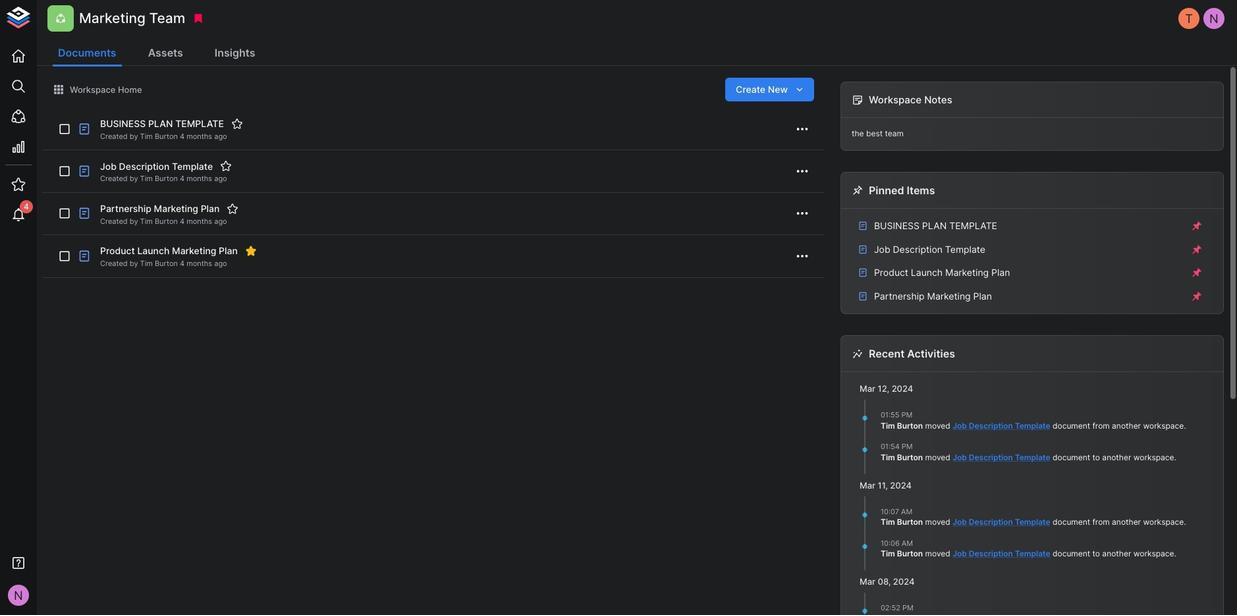 Task type: vqa. For each thing, say whether or not it's contained in the screenshot.
Troubleshooting Guide image
no



Task type: describe. For each thing, give the bounding box(es) containing it.
0 vertical spatial favorite image
[[231, 118, 243, 130]]

remove bookmark image
[[193, 13, 204, 24]]

favorite image
[[220, 160, 232, 172]]



Task type: locate. For each thing, give the bounding box(es) containing it.
remove favorite image
[[245, 245, 257, 257]]

2 unpin image from the top
[[1191, 267, 1203, 279]]

favorite image down favorite image on the top left
[[227, 203, 239, 215]]

unpin image
[[1191, 220, 1203, 232], [1191, 267, 1203, 279], [1191, 290, 1203, 302]]

3 unpin image from the top
[[1191, 290, 1203, 302]]

favorite image up favorite image on the top left
[[231, 118, 243, 130]]

favorite image
[[231, 118, 243, 130], [227, 203, 239, 215]]

2 vertical spatial unpin image
[[1191, 290, 1203, 302]]

0 vertical spatial unpin image
[[1191, 220, 1203, 232]]

1 vertical spatial favorite image
[[227, 203, 239, 215]]

1 unpin image from the top
[[1191, 220, 1203, 232]]

1 vertical spatial unpin image
[[1191, 267, 1203, 279]]

unpin image
[[1191, 243, 1203, 255]]



